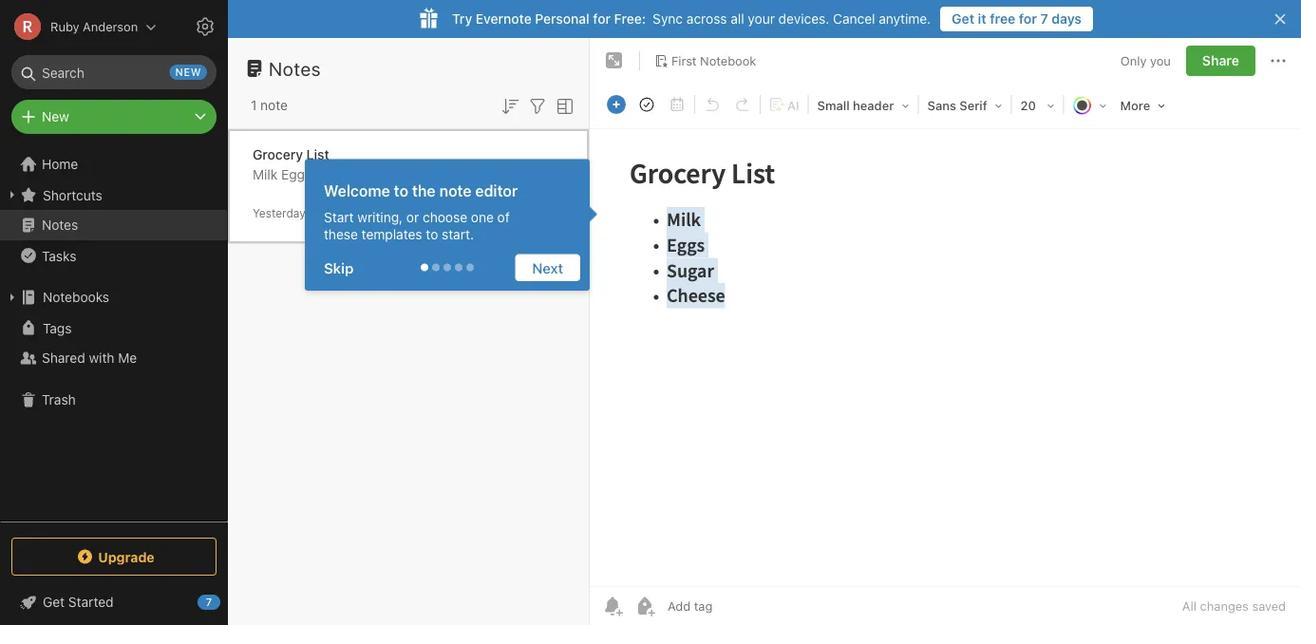 Task type: describe. For each thing, give the bounding box(es) containing it.
writing,
[[358, 209, 403, 225]]

note inside 'element'
[[260, 97, 288, 113]]

upgrade button
[[11, 538, 217, 576]]

one
[[471, 209, 494, 225]]

shortcuts button
[[0, 180, 227, 210]]

the
[[412, 181, 436, 200]]

sans
[[928, 98, 957, 113]]

add tag image
[[634, 595, 657, 618]]

serif
[[960, 98, 988, 113]]

get it free for 7 days button
[[941, 7, 1094, 31]]

with
[[89, 350, 115, 366]]

note inside welcome to the note editor start writing, or choose one of these templates to start.
[[440, 181, 472, 200]]

shared
[[42, 350, 85, 366]]

for for 7
[[1019, 11, 1038, 27]]

skip button
[[315, 254, 371, 281]]

tasks button
[[0, 240, 227, 271]]

expand note image
[[603, 49, 626, 72]]

across
[[687, 11, 727, 27]]

milk
[[253, 167, 278, 182]]

templates
[[362, 226, 422, 242]]

trash link
[[0, 385, 227, 415]]

1
[[251, 97, 257, 113]]

shortcuts
[[43, 187, 102, 203]]

7
[[1041, 11, 1049, 27]]

more
[[1121, 98, 1151, 113]]

Add tag field
[[666, 598, 809, 614]]

small
[[818, 98, 850, 113]]

click to collapse image
[[221, 590, 235, 613]]

editor
[[476, 181, 518, 200]]

cheese
[[355, 167, 401, 182]]

you
[[1151, 53, 1172, 68]]

small header
[[818, 98, 894, 113]]

start.
[[442, 226, 474, 242]]

task image
[[634, 91, 660, 118]]

new
[[42, 109, 69, 124]]

new button
[[11, 100, 217, 134]]

first notebook
[[672, 53, 757, 68]]

devices.
[[779, 11, 830, 27]]

header
[[853, 98, 894, 113]]

notebooks
[[43, 289, 109, 305]]

home link
[[0, 149, 228, 180]]

skip
[[324, 259, 354, 276]]

all
[[1183, 599, 1197, 613]]

next button
[[515, 254, 581, 281]]

Insert field
[[602, 91, 631, 118]]

tree containing home
[[0, 149, 228, 521]]

20
[[1021, 98, 1037, 113]]

tags
[[43, 320, 72, 336]]

only you
[[1121, 53, 1172, 68]]

of
[[498, 209, 510, 225]]

1 note
[[251, 97, 288, 113]]

shared with me
[[42, 350, 137, 366]]

expand notebooks image
[[5, 290, 20, 305]]

Search text field
[[25, 55, 203, 89]]

me
[[118, 350, 137, 366]]

add a reminder image
[[601, 595, 624, 618]]

notes link
[[0, 210, 227, 240]]

tags button
[[0, 313, 227, 343]]



Task type: vqa. For each thing, say whether or not it's contained in the screenshot.
choose
yes



Task type: locate. For each thing, give the bounding box(es) containing it.
all
[[731, 11, 745, 27]]

notebooks link
[[0, 282, 227, 313]]

1 horizontal spatial for
[[1019, 11, 1038, 27]]

notes
[[269, 57, 321, 79], [42, 217, 78, 233]]

notes inside note list 'element'
[[269, 57, 321, 79]]

welcome to the note editor start writing, or choose one of these templates to start.
[[324, 181, 518, 242]]

or
[[407, 209, 419, 225]]

to
[[394, 181, 409, 200], [426, 226, 438, 242]]

start
[[324, 209, 354, 225]]

Heading level field
[[811, 91, 917, 119]]

anytime.
[[879, 11, 931, 27]]

0 horizontal spatial for
[[593, 11, 611, 27]]

0 horizontal spatial notes
[[42, 217, 78, 233]]

Font color field
[[1067, 91, 1114, 119]]

free:
[[614, 11, 646, 27]]

to down the choose
[[426, 226, 438, 242]]

sans serif
[[928, 98, 988, 113]]

welcome
[[324, 181, 390, 200]]

your
[[748, 11, 775, 27]]

for
[[593, 11, 611, 27], [1019, 11, 1038, 27]]

grocery
[[253, 147, 303, 162]]

0 horizontal spatial to
[[394, 181, 409, 200]]

first notebook button
[[648, 48, 763, 74]]

note list element
[[228, 38, 590, 625]]

tasks
[[42, 248, 76, 263]]

trash
[[42, 392, 76, 408]]

cancel
[[833, 11, 876, 27]]

evernote
[[476, 11, 532, 27]]

note right 1
[[260, 97, 288, 113]]

get it free for 7 days
[[952, 11, 1082, 27]]

first
[[672, 53, 697, 68]]

0 vertical spatial to
[[394, 181, 409, 200]]

these
[[324, 226, 358, 242]]

2 for from the left
[[1019, 11, 1038, 27]]

next
[[532, 259, 563, 276]]

changes
[[1201, 599, 1249, 613]]

all changes saved
[[1183, 599, 1287, 613]]

it
[[978, 11, 987, 27]]

yesterday
[[253, 207, 306, 220]]

try evernote personal for free: sync across all your devices. cancel anytime.
[[452, 11, 931, 27]]

note
[[260, 97, 288, 113], [440, 181, 472, 200]]

More field
[[1114, 91, 1173, 119]]

list
[[307, 147, 329, 162]]

personal
[[535, 11, 590, 27]]

1 vertical spatial note
[[440, 181, 472, 200]]

share button
[[1187, 46, 1256, 76]]

saved
[[1253, 599, 1287, 613]]

sync
[[653, 11, 683, 27]]

note window element
[[590, 38, 1302, 625]]

milk eggs sugar cheese
[[253, 167, 401, 182]]

home
[[42, 156, 78, 172]]

upgrade
[[98, 549, 155, 565]]

Font size field
[[1014, 91, 1062, 119]]

1 horizontal spatial to
[[426, 226, 438, 242]]

0 vertical spatial notes
[[269, 57, 321, 79]]

days
[[1052, 11, 1082, 27]]

share
[[1203, 53, 1240, 68]]

sugar
[[315, 167, 351, 182]]

1 vertical spatial to
[[426, 226, 438, 242]]

notebook
[[700, 53, 757, 68]]

choose
[[423, 209, 468, 225]]

1 horizontal spatial notes
[[269, 57, 321, 79]]

try
[[452, 11, 472, 27]]

settings image
[[194, 15, 217, 38]]

0 horizontal spatial note
[[260, 97, 288, 113]]

for left the 7 on the top of the page
[[1019, 11, 1038, 27]]

for inside 'button'
[[1019, 11, 1038, 27]]

Font family field
[[921, 91, 1010, 119]]

1 horizontal spatial note
[[440, 181, 472, 200]]

notes inside notes link
[[42, 217, 78, 233]]

free
[[990, 11, 1016, 27]]

for left free:
[[593, 11, 611, 27]]

eggs
[[281, 167, 312, 182]]

Note Editor text field
[[590, 129, 1302, 586]]

notes up 1 note
[[269, 57, 321, 79]]

get
[[952, 11, 975, 27]]

only
[[1121, 53, 1147, 68]]

note up the choose
[[440, 181, 472, 200]]

to left the
[[394, 181, 409, 200]]

tree
[[0, 149, 228, 521]]

shared with me link
[[0, 343, 227, 373]]

notes up tasks
[[42, 217, 78, 233]]

1 vertical spatial notes
[[42, 217, 78, 233]]

for for free:
[[593, 11, 611, 27]]

0 vertical spatial note
[[260, 97, 288, 113]]

grocery list
[[253, 147, 329, 162]]

None search field
[[25, 55, 203, 89]]

1 for from the left
[[593, 11, 611, 27]]



